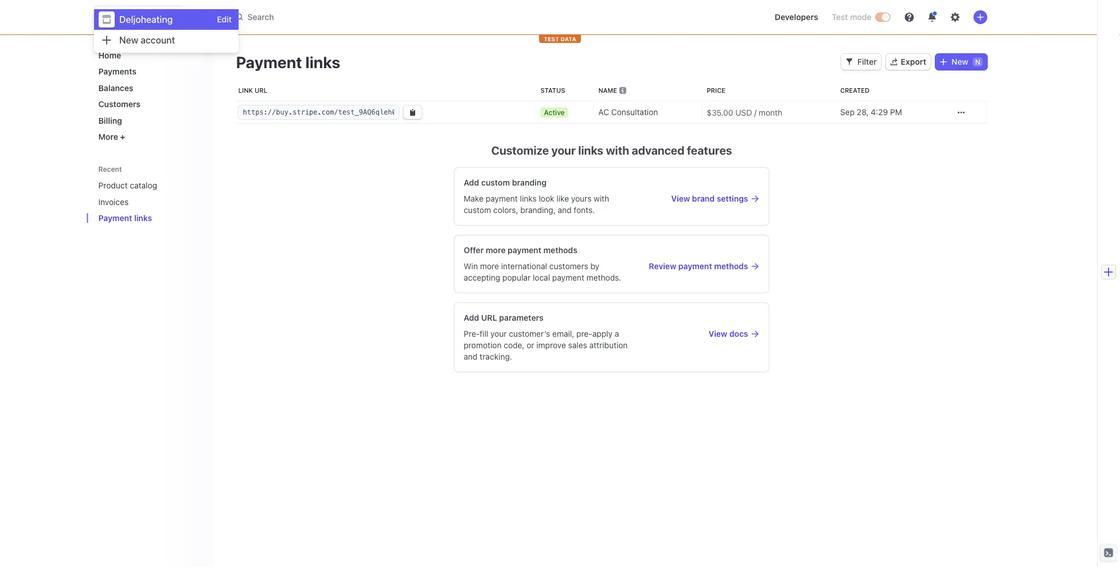Task type: locate. For each thing, give the bounding box(es) containing it.
payment down invoices
[[98, 214, 132, 223]]

1 vertical spatial more
[[480, 262, 499, 271]]

new right svg icon
[[951, 57, 968, 67]]

docs
[[729, 329, 748, 339]]

payment down customers
[[552, 273, 584, 283]]

list box
[[94, 9, 239, 50]]

custom
[[481, 178, 510, 188], [464, 206, 491, 215]]

1 vertical spatial view
[[709, 329, 727, 339]]

account
[[141, 35, 175, 46]]

1 vertical spatial with
[[594, 194, 609, 204]]

1 vertical spatial add
[[464, 313, 479, 323]]

0 horizontal spatial payment links
[[98, 214, 152, 223]]

offer
[[464, 246, 484, 255]]

payment
[[236, 52, 302, 71], [98, 214, 132, 223]]

product catalog
[[98, 181, 157, 190]]

new up home
[[119, 35, 138, 46]]

add for add custom branding
[[464, 178, 479, 188]]

0 vertical spatial custom
[[481, 178, 510, 188]]

0 vertical spatial new
[[119, 35, 138, 46]]

0 vertical spatial url
[[255, 87, 267, 94]]

1 vertical spatial custom
[[464, 206, 491, 215]]

customer's
[[509, 329, 550, 339]]

your inside pre-fill your customer's email, pre-apply a promotion code, or improve sales attribution and tracking.
[[490, 329, 507, 339]]

1 horizontal spatial new
[[951, 57, 968, 67]]

add
[[464, 178, 479, 188], [464, 313, 479, 323]]

custom inside make payment links look like yours with custom colors, branding, and fonts.
[[464, 206, 491, 215]]

or
[[527, 341, 534, 350]]

and down "promotion" on the bottom of page
[[464, 352, 477, 362]]

/
[[754, 108, 757, 117]]

new inside button
[[119, 35, 138, 46]]

link url
[[238, 87, 267, 94]]

and inside make payment links look like yours with custom colors, branding, and fonts.
[[558, 206, 572, 215]]

1 add from the top
[[464, 178, 479, 188]]

0 vertical spatial view
[[671, 194, 690, 204]]

0 vertical spatial add
[[464, 178, 479, 188]]

more +
[[98, 132, 125, 142]]

month
[[759, 108, 782, 117]]

url up fill
[[481, 313, 497, 323]]

popular
[[502, 273, 531, 283]]

settings
[[717, 194, 748, 204]]

improve
[[536, 341, 566, 350]]

more up accepting
[[480, 262, 499, 271]]

customize
[[491, 143, 549, 157]]

promotion
[[464, 341, 502, 350]]

deljoheating inside button
[[119, 12, 168, 22]]

1 vertical spatial methods
[[714, 262, 748, 271]]

0 horizontal spatial view
[[671, 194, 690, 204]]

new
[[119, 35, 138, 46], [951, 57, 968, 67]]

0 vertical spatial more
[[486, 246, 506, 255]]

pre-
[[464, 329, 480, 339]]

add up pre-
[[464, 313, 479, 323]]

payment inside 'win more international customers by accepting popular local payment methods.'
[[552, 273, 584, 283]]

payment links up link url
[[236, 52, 340, 71]]

with
[[606, 143, 629, 157], [594, 194, 609, 204]]

0 horizontal spatial payment
[[98, 214, 132, 223]]

list box containing deljoheating
[[94, 9, 239, 50]]

1 horizontal spatial and
[[558, 206, 572, 215]]

custom down make
[[464, 206, 491, 215]]

your right fill
[[490, 329, 507, 339]]

new for new
[[951, 57, 968, 67]]

0 horizontal spatial new
[[119, 35, 138, 46]]

28,
[[857, 108, 869, 117]]

1 vertical spatial and
[[464, 352, 477, 362]]

view
[[671, 194, 690, 204], [709, 329, 727, 339]]

url right the link
[[255, 87, 267, 94]]

svg image inside filter popup button
[[846, 59, 853, 65]]

test mode
[[832, 12, 871, 22]]

more right offer
[[486, 246, 506, 255]]

$35.00
[[707, 108, 733, 117]]

4:29
[[871, 108, 888, 117]]

more inside 'win more international customers by accepting popular local payment methods.'
[[480, 262, 499, 271]]

deljoheating
[[119, 12, 168, 22], [119, 14, 173, 25]]

link
[[238, 87, 253, 94]]

payment
[[486, 194, 518, 204], [508, 246, 541, 255], [678, 262, 712, 271], [552, 273, 584, 283]]

and down like
[[558, 206, 572, 215]]

your down the "active" link
[[551, 143, 576, 157]]

payment right review
[[678, 262, 712, 271]]

export button
[[886, 54, 931, 70]]

methods
[[543, 246, 577, 255], [714, 262, 748, 271]]

consultation
[[611, 108, 658, 117]]

balances link
[[94, 79, 204, 97]]

with inside make payment links look like yours with custom colors, branding, and fonts.
[[594, 194, 609, 204]]

0 horizontal spatial your
[[490, 329, 507, 339]]

win
[[464, 262, 478, 271]]

1 vertical spatial payment links
[[98, 214, 152, 223]]

view left brand
[[671, 194, 690, 204]]

1 horizontal spatial payment
[[236, 52, 302, 71]]

sep 28, 4:29 pm
[[840, 108, 902, 117]]

payment up colors,
[[486, 194, 518, 204]]

0 vertical spatial methods
[[543, 246, 577, 255]]

1 horizontal spatial url
[[481, 313, 497, 323]]

look
[[539, 194, 554, 204]]

0 horizontal spatial svg image
[[409, 109, 416, 116]]

payment up international
[[508, 246, 541, 255]]

2 add from the top
[[464, 313, 479, 323]]

links inside make payment links look like yours with custom colors, branding, and fonts.
[[520, 194, 537, 204]]

pre-
[[576, 329, 592, 339]]

help image
[[905, 13, 914, 22]]

1 horizontal spatial methods
[[714, 262, 748, 271]]

0 horizontal spatial and
[[464, 352, 477, 362]]

links
[[305, 52, 340, 71], [578, 143, 603, 157], [520, 194, 537, 204], [134, 214, 152, 223]]

filter button
[[841, 54, 881, 70]]

fill
[[480, 329, 488, 339]]

1 vertical spatial your
[[490, 329, 507, 339]]

ac
[[598, 108, 609, 117]]

edit button
[[217, 14, 232, 25]]

1 horizontal spatial svg image
[[846, 59, 853, 65]]

svg image
[[846, 59, 853, 65], [409, 109, 416, 116], [958, 109, 965, 116]]

payments link
[[94, 62, 204, 81]]

international
[[501, 262, 547, 271]]

view for view brand settings
[[671, 194, 690, 204]]

view docs
[[709, 329, 748, 339]]

0 vertical spatial and
[[558, 206, 572, 215]]

1 vertical spatial url
[[481, 313, 497, 323]]

$35.00 usd / month link
[[702, 103, 836, 122]]

more for win
[[480, 262, 499, 271]]

offer more payment methods
[[464, 246, 577, 255]]

payment links down invoices
[[98, 214, 152, 223]]

payment inside 'link'
[[98, 214, 132, 223]]

payment links
[[236, 52, 340, 71], [98, 214, 152, 223]]

1 vertical spatial new
[[951, 57, 968, 67]]

yours
[[571, 194, 592, 204]]

branding
[[512, 178, 547, 188]]

1 horizontal spatial payment links
[[236, 52, 340, 71]]

local
[[533, 273, 550, 283]]

custom up make
[[481, 178, 510, 188]]

with right the yours
[[594, 194, 609, 204]]

0 horizontal spatial url
[[255, 87, 267, 94]]

payment up link url
[[236, 52, 302, 71]]

test data
[[544, 36, 576, 42]]

add up make
[[464, 178, 479, 188]]

customers link
[[94, 95, 204, 114]]

features
[[687, 143, 732, 157]]

view left docs
[[709, 329, 727, 339]]

0 vertical spatial payment links
[[236, 52, 340, 71]]

fonts.
[[574, 206, 595, 215]]

0 vertical spatial your
[[551, 143, 576, 157]]

None text field
[[238, 106, 399, 119]]

1 horizontal spatial view
[[709, 329, 727, 339]]

1 vertical spatial payment
[[98, 214, 132, 223]]

with down ac consultation
[[606, 143, 629, 157]]

add url parameters
[[464, 313, 543, 323]]

customers
[[98, 100, 140, 109]]



Task type: vqa. For each thing, say whether or not it's contained in the screenshot.
docs
yes



Task type: describe. For each thing, give the bounding box(es) containing it.
new account button
[[94, 30, 239, 50]]

invoices link
[[94, 193, 188, 211]]

payment inside make payment links look like yours with custom colors, branding, and fonts.
[[486, 194, 518, 204]]

developers link
[[770, 8, 823, 26]]

pm
[[890, 108, 902, 117]]

sep
[[840, 108, 855, 117]]

search
[[247, 12, 274, 22]]

created
[[840, 87, 870, 94]]

home link
[[94, 46, 204, 65]]

advanced
[[632, 143, 684, 157]]

n
[[975, 58, 980, 66]]

add custom branding
[[464, 178, 547, 188]]

svg image
[[940, 59, 947, 65]]

attribution
[[589, 341, 628, 350]]

price
[[707, 87, 725, 94]]

ac consultation link
[[594, 102, 702, 123]]

core navigation links element
[[94, 46, 204, 146]]

catalog
[[130, 181, 157, 190]]

payment links inside 'link'
[[98, 214, 152, 223]]

review payment methods
[[649, 262, 748, 271]]

add for add url parameters
[[464, 313, 479, 323]]

more
[[98, 132, 118, 142]]

a
[[615, 329, 619, 339]]

0 horizontal spatial methods
[[543, 246, 577, 255]]

recent element
[[87, 176, 213, 228]]

$35.00 usd / month
[[707, 108, 782, 117]]

test
[[544, 36, 559, 42]]

Search search field
[[229, 7, 553, 28]]

Search text field
[[229, 7, 553, 28]]

ac consultation
[[598, 108, 658, 117]]

view for view docs
[[709, 329, 727, 339]]

deljoheating button
[[98, 9, 179, 25]]

view brand settings
[[671, 194, 748, 204]]

methods inside 'link'
[[714, 262, 748, 271]]

branding,
[[520, 206, 556, 215]]

view docs link
[[647, 329, 760, 340]]

recent navigation links element
[[87, 160, 213, 228]]

more for offer
[[486, 246, 506, 255]]

payments
[[98, 67, 136, 76]]

data
[[561, 36, 576, 42]]

billing link
[[94, 111, 204, 130]]

0 vertical spatial payment
[[236, 52, 302, 71]]

billing
[[98, 116, 122, 125]]

settings image
[[951, 13, 960, 22]]

make
[[464, 194, 484, 204]]

win more international customers by accepting popular local payment methods.
[[464, 262, 621, 283]]

pre-fill your customer's email, pre-apply a promotion code, or improve sales attribution and tracking.
[[464, 329, 628, 362]]

by
[[590, 262, 599, 271]]

product
[[98, 181, 128, 190]]

payment inside 'link'
[[678, 262, 712, 271]]

parameters
[[499, 313, 543, 323]]

+
[[120, 132, 125, 142]]

customers
[[549, 262, 588, 271]]

active
[[544, 109, 565, 117]]

url for add
[[481, 313, 497, 323]]

url for link
[[255, 87, 267, 94]]

1 horizontal spatial your
[[551, 143, 576, 157]]

name
[[598, 87, 617, 94]]

edit
[[217, 15, 232, 24]]

balances
[[98, 83, 133, 93]]

status
[[541, 87, 565, 94]]

code,
[[504, 341, 524, 350]]

new for new account
[[119, 35, 138, 46]]

accepting
[[464, 273, 500, 283]]

recent
[[98, 165, 122, 173]]

notifications image
[[928, 13, 937, 22]]

export
[[901, 57, 926, 67]]

product catalog link
[[94, 176, 188, 195]]

developers
[[775, 12, 818, 22]]

and inside pre-fill your customer's email, pre-apply a promotion code, or improve sales attribution and tracking.
[[464, 352, 477, 362]]

filter
[[857, 57, 877, 67]]

links inside 'link'
[[134, 214, 152, 223]]

2 horizontal spatial svg image
[[958, 109, 965, 116]]

sales
[[568, 341, 587, 350]]

active link
[[536, 102, 594, 123]]

make payment links look like yours with custom colors, branding, and fonts.
[[464, 194, 609, 215]]

tracking.
[[480, 352, 512, 362]]

review payment methods link
[[647, 261, 760, 272]]

0 vertical spatial with
[[606, 143, 629, 157]]

colors,
[[493, 206, 518, 215]]

brand
[[692, 194, 715, 204]]

apply
[[592, 329, 612, 339]]

home
[[98, 50, 121, 60]]

methods.
[[587, 273, 621, 283]]

usd
[[735, 108, 752, 117]]

like
[[557, 194, 569, 204]]

email,
[[552, 329, 574, 339]]

new account
[[119, 35, 175, 46]]



